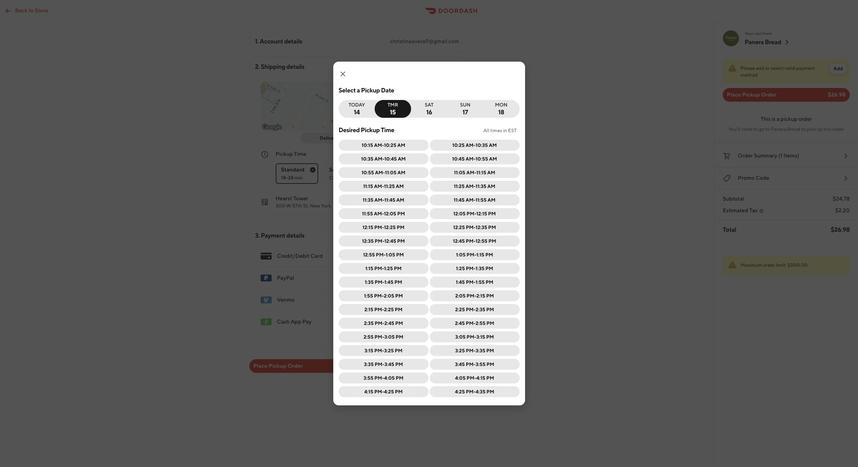 Task type: vqa. For each thing, say whether or not it's contained in the screenshot.
the top 3:35
yes



Task type: locate. For each thing, give the bounding box(es) containing it.
select
[[339, 87, 356, 94]]

pm up 1:45 pm-1:55 pm option
[[486, 266, 494, 271]]

pm- down 12:35 pm-12:45 pm
[[376, 252, 386, 258]]

2 1:05 from the left
[[456, 252, 466, 258]]

11:05 inside radio
[[454, 170, 466, 176]]

1 vertical spatial 18–28
[[281, 175, 294, 181]]

3:15 up 3:35 pm-3:45 pm
[[365, 348, 374, 354]]

add new payment method image left 2:05 pm-2:15 pm
[[446, 296, 454, 304]]

2 4:25 from the left
[[455, 389, 465, 395]]

1 10:45 from the left
[[385, 156, 397, 162]]

am for 10:25 am-10:35 am
[[489, 143, 497, 148]]

pm for 1:35 pm-1:45 pm
[[395, 280, 402, 285]]

pm for 1:55 pm-2:05 pm
[[395, 293, 403, 299]]

1:15 inside option
[[477, 252, 485, 258]]

a right is
[[777, 116, 780, 122]]

mon 18
[[495, 102, 508, 116]]

15
[[390, 109, 396, 116]]

hearst tower 300 w 57th st,  new york,  ny 10019,  usa
[[276, 195, 367, 209]]

2 3:45 from the left
[[455, 362, 465, 367]]

1:05 PM-1:15 PM radio
[[430, 250, 520, 261]]

12:25 inside radio
[[384, 225, 396, 230]]

back to store
[[15, 7, 48, 14]]

1 vertical spatial 12:15
[[363, 225, 374, 230]]

2 11:05 from the left
[[454, 170, 466, 176]]

0 vertical spatial panera
[[745, 38, 764, 46]]

pm down 1:35 pm-1:45 pm
[[395, 293, 403, 299]]

pickup
[[361, 87, 380, 94], [743, 92, 760, 98], [361, 126, 380, 134], [378, 135, 393, 141], [276, 151, 293, 157], [269, 363, 287, 370]]

11:35 inside option
[[476, 184, 487, 189]]

0 horizontal spatial 11:15
[[363, 184, 373, 189]]

1 2:05 from the left
[[384, 293, 395, 299]]

1 horizontal spatial 11:55
[[476, 197, 487, 203]]

11:35 AM-11:45 AM radio
[[339, 195, 429, 206]]

time
[[351, 175, 361, 181]]

4:25 down 3:55 pm-4:05 pm option
[[384, 389, 394, 395]]

am- for 11:35
[[466, 184, 476, 189]]

pm- up 1:05 pm-1:15 pm
[[466, 239, 476, 244]]

11:35 inside option
[[363, 197, 374, 203]]

3:05 pm-3:15 pm
[[456, 335, 494, 340]]

am up 10:35 am-10:45 am option
[[398, 143, 406, 148]]

2 11:45 from the left
[[454, 197, 465, 203]]

12:35 up 12:55 pm-1:05 pm
[[362, 239, 374, 244]]

pm up 12:45 pm-12:55 pm radio at the bottom right of page
[[489, 225, 496, 230]]

cash app pay
[[277, 319, 312, 325]]

pm up 2:35 pm-2:45 pm radio
[[395, 307, 403, 313]]

0 horizontal spatial 1:35
[[365, 280, 374, 285]]

add
[[834, 66, 844, 71]]

12:45 down 12:15 pm-12:25 pm
[[385, 239, 397, 244]]

1 horizontal spatial 1:35
[[476, 266, 485, 271]]

2:45 up 2:55 pm-3:05 pm radio
[[385, 321, 395, 326]]

0 vertical spatial 1:55
[[476, 280, 485, 285]]

am for 10:15 am-10:25 am
[[398, 143, 406, 148]]

1 horizontal spatial 11:35
[[476, 184, 487, 189]]

1 horizontal spatial 3:05
[[456, 335, 466, 340]]

0 vertical spatial 11:35
[[476, 184, 487, 189]]

maximum order limit: $300.00
[[741, 263, 808, 268]]

am- up "11:45 am-11:55 am" at the top right of page
[[466, 184, 476, 189]]

1:35 PM-1:45 PM radio
[[339, 277, 429, 288]]

0 horizontal spatial 10:55
[[362, 170, 374, 176]]

12:45 inside 12:45 pm-12:55 pm radio
[[453, 239, 465, 244]]

pm for 1:25 pm-1:35 pm
[[486, 266, 494, 271]]

3:35 pm-3:45 pm
[[364, 362, 403, 367]]

12:05 inside option
[[454, 211, 466, 217]]

2:15 down 1:55 pm-2:05 pm
[[365, 307, 374, 313]]

pm- up 1:25 pm-1:35 pm
[[467, 252, 477, 258]]

2 horizontal spatial a
[[777, 116, 780, 122]]

am inside 10:35 am-10:45 am option
[[398, 156, 406, 162]]

details right 2. shipping
[[287, 63, 305, 70]]

pm for 12:45 pm-12:55 pm
[[489, 239, 497, 244]]

1 vertical spatial 11:15
[[363, 184, 373, 189]]

pm for 3:45 pm-3:55 pm
[[487, 362, 495, 367]]

2 10:45 from the left
[[452, 156, 465, 162]]

go
[[760, 126, 765, 132]]

11:25 up 11:35 am-11:45 am option
[[384, 184, 395, 189]]

am inside 11:45 am-11:55 am option
[[488, 197, 496, 203]]

1 vertical spatial 2:15
[[365, 307, 374, 313]]

am inside 10:15 am-10:25 am option
[[398, 143, 406, 148]]

10:55 AM-11:05 AM radio
[[339, 167, 429, 178]]

1:25 down the 12:55 pm-1:05 pm option at the bottom of page
[[384, 266, 393, 271]]

0 horizontal spatial 11:25
[[384, 184, 395, 189]]

am- up 10:55 am-11:05 am option
[[375, 156, 385, 162]]

None radio
[[339, 100, 379, 118], [407, 100, 448, 118], [447, 100, 484, 118], [483, 100, 520, 118], [339, 100, 379, 118], [407, 100, 448, 118], [447, 100, 484, 118], [483, 100, 520, 118]]

0 vertical spatial 12:55
[[476, 239, 488, 244]]

3:25 pm-3:35 pm
[[455, 348, 494, 354]]

11:35 up usa at the top left
[[363, 197, 374, 203]]

Pickup radio
[[357, 133, 414, 144]]

3:25 inside 3:25 pm-3:35 pm option
[[455, 348, 465, 354]]

2 vertical spatial details
[[287, 232, 305, 239]]

4:15 PM-4:25 PM radio
[[339, 387, 429, 398]]

pm- up 2:05 pm-2:15 pm
[[466, 280, 476, 285]]

1 12:25 from the left
[[384, 225, 396, 230]]

1 3:45 from the left
[[385, 362, 395, 367]]

pm- for 4:15
[[467, 376, 477, 381]]

3:15 down 2:45 pm-2:55 pm 'radio'
[[477, 335, 486, 340]]

pm for 2:15 pm-2:25 pm
[[395, 307, 403, 313]]

pm- for 3:35
[[466, 348, 476, 354]]

1 horizontal spatial 3:45
[[455, 362, 465, 367]]

2 vertical spatial order
[[764, 263, 775, 268]]

Delivery radio
[[301, 133, 362, 144]]

11:15 down 10:45 am-10:55 am
[[477, 170, 487, 176]]

1 horizontal spatial 2:05
[[456, 293, 466, 299]]

2 1:25 from the left
[[456, 266, 465, 271]]

pm inside 'radio'
[[487, 321, 495, 326]]

11:45 AM-11:55 AM radio
[[430, 195, 520, 206]]

2 12:25 from the left
[[454, 225, 465, 230]]

3:25
[[384, 348, 394, 354], [455, 348, 465, 354]]

3. payment details
[[255, 232, 305, 239]]

1 vertical spatial 10:35
[[361, 156, 374, 162]]

pm- for 1:25
[[375, 266, 384, 271]]

11:45
[[385, 197, 396, 203], [454, 197, 465, 203]]

cash
[[277, 319, 290, 325]]

12:15 PM-12:25 PM radio
[[339, 222, 429, 233]]

11:05 up 11:25 am-11:35 am
[[454, 170, 466, 176]]

0 vertical spatial 12:35
[[476, 225, 488, 230]]

pm down 3:15 pm-3:25 pm radio
[[396, 362, 403, 367]]

option group
[[276, 158, 454, 184]]

12:25 inside option
[[454, 225, 465, 230]]

2:35 PM-2:45 PM radio
[[339, 318, 429, 329]]

pm- for 3:45
[[375, 362, 385, 367]]

a right the select
[[357, 87, 360, 94]]

10:45 up 11:05 am-11:15 am
[[452, 156, 465, 162]]

pm- down 3:55 pm-4:05 pm
[[375, 389, 384, 395]]

3:55
[[476, 362, 486, 367], [364, 376, 374, 381]]

pm- for 1:35
[[466, 266, 476, 271]]

am inside 11:35 am-11:45 am option
[[397, 197, 405, 203]]

1:55 pm-2:05 pm
[[364, 293, 403, 299]]

12:35 inside option
[[476, 225, 488, 230]]

0 horizontal spatial 3:25
[[384, 348, 394, 354]]

1 vertical spatial 1:55
[[364, 293, 373, 299]]

1:35 up 1:55 pm-2:05 pm
[[365, 280, 374, 285]]

pm for 11:55 am-12:05 pm
[[398, 211, 405, 217]]

pm- for 2:55
[[466, 321, 476, 326]]

1 vertical spatial 3:35
[[364, 362, 374, 367]]

pm for 3:15 pm-3:25 pm
[[395, 348, 403, 354]]

0 horizontal spatial 2:05
[[384, 293, 395, 299]]

12:35 PM-12:45 PM radio
[[339, 236, 429, 247]]

2 11:25 from the left
[[454, 184, 465, 189]]

1 1:05 from the left
[[386, 252, 395, 258]]

4:05 pm-4:15 pm
[[455, 376, 494, 381]]

3:45 down 3:15 pm-3:25 pm radio
[[385, 362, 395, 367]]

pm- down "11:55 am-12:05 pm"
[[375, 225, 384, 230]]

1 1:25 from the left
[[384, 266, 393, 271]]

1 3:05 from the left
[[385, 335, 395, 340]]

0 vertical spatial 2:35
[[476, 307, 486, 313]]

to right go
[[766, 126, 771, 132]]

a for time
[[347, 175, 350, 181]]

10:55 right for
[[362, 170, 374, 176]]

pm- for 2:35
[[466, 307, 476, 313]]

pm- up 12:45 pm-12:55 pm radio at the bottom right of page
[[466, 225, 476, 230]]

add new payment method image left 1:45 pm-1:55 pm
[[446, 274, 454, 282]]

1 vertical spatial time
[[294, 151, 306, 157]]

1:25 inside 1:15 pm-1:25 pm radio
[[384, 266, 393, 271]]

pm- for 12:55
[[466, 239, 476, 244]]

2:05 PM-2:15 PM radio
[[430, 291, 520, 302]]

schedule for later
[[329, 167, 375, 173]]

57th
[[292, 203, 303, 209]]

pm for 1:05 pm-1:15 pm
[[486, 252, 493, 258]]

1:45 pm-1:55 pm
[[456, 280, 494, 285]]

am- for 10:35
[[466, 143, 476, 148]]

1 horizontal spatial 10:55
[[476, 156, 488, 162]]

2 2:25 from the left
[[455, 307, 465, 313]]

pm for 2:55 pm-3:05 pm
[[396, 335, 404, 340]]

1 vertical spatial 11:35
[[363, 197, 374, 203]]

pm up the 4:15 pm-4:25 pm option
[[396, 376, 404, 381]]

pm up 3:45 pm-3:55 pm
[[487, 348, 494, 354]]

2:15 inside radio
[[477, 293, 486, 299]]

1. account
[[255, 38, 283, 45]]

1 11:45 from the left
[[385, 197, 396, 203]]

12:15 down "11:55 am-12:05 pm"
[[363, 225, 374, 230]]

12:25
[[384, 225, 396, 230], [454, 225, 465, 230]]

0 vertical spatial 11:15
[[477, 170, 487, 176]]

am down 11:15 am-11:25 am option
[[397, 197, 405, 203]]

am- up the '10:45 am-10:55 am' radio
[[466, 143, 476, 148]]

min inside option group
[[295, 175, 303, 181]]

4:25 inside option
[[384, 389, 394, 395]]

am inside the '10:45 am-10:55 am' radio
[[489, 156, 497, 162]]

to right back on the left of the page
[[29, 7, 34, 14]]

2:55 down 2:25 pm-2:35 pm
[[476, 321, 486, 326]]

1:35 up 1:45 pm-1:55 pm option
[[476, 266, 485, 271]]

pm- up 3:45 pm-3:55 pm
[[466, 348, 476, 354]]

desired
[[339, 126, 360, 134]]

panera down is
[[772, 126, 787, 132]]

11:45 am-11:55 am
[[454, 197, 496, 203]]

2:25 inside 2:25 pm-2:35 pm radio
[[455, 307, 465, 313]]

1 vertical spatial 1:15
[[366, 266, 374, 271]]

1 horizontal spatial 2:35
[[476, 307, 486, 313]]

3:35 up 3:55 pm-4:05 pm
[[364, 362, 374, 367]]

order left limit:
[[764, 263, 775, 268]]

0 horizontal spatial 10:35
[[361, 156, 374, 162]]

pm down 1:15 pm-1:25 pm
[[395, 280, 402, 285]]

am- for 10:25
[[374, 143, 384, 148]]

am- for 11:15
[[467, 170, 477, 176]]

details right 1. account at the left top of page
[[284, 38, 302, 45]]

2 vertical spatial a
[[347, 175, 350, 181]]

card
[[311, 253, 323, 259]]

am up 11:45 am-11:55 am option
[[488, 184, 496, 189]]

1 11:05 from the left
[[385, 170, 397, 176]]

1:15 pm-1:25 pm
[[366, 266, 402, 271]]

pm- down 2:45 pm-2:55 pm
[[467, 335, 477, 340]]

2 2:45 from the left
[[455, 321, 465, 326]]

11:45 inside 11:35 am-11:45 am option
[[385, 197, 396, 203]]

pm- for 2:05
[[374, 293, 384, 299]]

sat
[[425, 102, 434, 108]]

0 horizontal spatial 2:55
[[364, 335, 374, 340]]

am for 10:35 am-10:45 am
[[398, 156, 406, 162]]

10:35 am-10:45 am
[[361, 156, 406, 162]]

am down 11:25 am-11:35 am option
[[488, 197, 496, 203]]

1 4:25 from the left
[[384, 389, 394, 395]]

status containing please add or select valid payment method
[[723, 59, 850, 84]]

pm for 3:55 pm-4:05 pm
[[396, 376, 404, 381]]

pm- for 12:35
[[466, 225, 476, 230]]

0 vertical spatial 18–28 min
[[429, 151, 454, 157]]

pm- for 3:25
[[375, 348, 384, 354]]

1 vertical spatial 3:55
[[364, 376, 374, 381]]

0 vertical spatial 10:35
[[476, 143, 488, 148]]

4:15 down 3:55 pm-4:05 pm
[[365, 389, 374, 395]]

st,
[[303, 203, 309, 209]]

0 horizontal spatial 12:25
[[384, 225, 396, 230]]

order inside 'button'
[[738, 153, 753, 159]]

0 horizontal spatial 10:25
[[384, 143, 397, 148]]

11:45 down 11:15 am-11:25 am option
[[385, 197, 396, 203]]

0 vertical spatial 1:15
[[477, 252, 485, 258]]

order up pick
[[799, 116, 813, 122]]

am- down "11:15 am-11:25 am"
[[375, 197, 385, 203]]

11:05 inside option
[[385, 170, 397, 176]]

0 horizontal spatial 2:25
[[384, 307, 394, 313]]

you'll need to go to panera bread to pick up this order
[[729, 126, 845, 132]]

usa
[[357, 203, 367, 209]]

1 horizontal spatial order
[[738, 153, 753, 159]]

0 horizontal spatial 1:45
[[385, 280, 394, 285]]

2:55 inside radio
[[364, 335, 374, 340]]

pm down 12:15 pm-12:25 pm
[[397, 239, 405, 244]]

0 horizontal spatial 2:35
[[364, 321, 374, 326]]

1:55 inside option
[[476, 280, 485, 285]]

4:15
[[477, 376, 486, 381], [365, 389, 374, 395]]

1 horizontal spatial 4:15
[[477, 376, 486, 381]]

None radio
[[375, 100, 411, 118], [276, 164, 318, 184], [324, 164, 388, 184], [375, 100, 411, 118], [276, 164, 318, 184], [324, 164, 388, 184]]

1 horizontal spatial 4:05
[[455, 376, 466, 381]]

pm for 4:15 pm-4:25 pm
[[395, 389, 403, 395]]

0 horizontal spatial 3:45
[[385, 362, 395, 367]]

1 horizontal spatial 2:55
[[476, 321, 486, 326]]

1 horizontal spatial 2:45
[[455, 321, 465, 326]]

a left time
[[347, 175, 350, 181]]

3:45 pm-3:55 pm
[[455, 362, 495, 367]]

am- inside option
[[466, 197, 476, 203]]

pm- for 2:45
[[375, 321, 385, 326]]

4:15 inside option
[[477, 376, 486, 381]]

$300.00
[[788, 263, 808, 268]]

details up the credit/debit
[[287, 232, 305, 239]]

0 horizontal spatial 4:25
[[384, 389, 394, 395]]

am- for 12:05
[[374, 211, 384, 217]]

11:55 down 11:25 am-11:35 am option
[[476, 197, 487, 203]]

pm- up 2:45 pm-2:55 pm
[[466, 307, 476, 313]]

1 horizontal spatial 3:55
[[476, 362, 486, 367]]

am inside 10:25 am-10:35 am option
[[489, 143, 497, 148]]

4:05
[[384, 376, 395, 381], [455, 376, 466, 381]]

pm- down 12:55 pm-1:05 pm
[[375, 266, 384, 271]]

2:55 down cash app pay button
[[364, 335, 374, 340]]

1 horizontal spatial 11:25
[[454, 184, 465, 189]]

1 horizontal spatial bread
[[788, 126, 801, 132]]

10:25 up 10:35 am-10:45 am option
[[384, 143, 397, 148]]

mon
[[495, 102, 508, 108]]

0 horizontal spatial 11:45
[[385, 197, 396, 203]]

1 add new payment method image from the top
[[446, 274, 454, 282]]

0 vertical spatial time
[[381, 126, 395, 134]]

3:55 inside radio
[[476, 362, 486, 367]]

for
[[354, 167, 362, 173]]

add new payment method image for paypal
[[446, 274, 454, 282]]

1 horizontal spatial 2:25
[[455, 307, 465, 313]]

details for 3. payment details
[[287, 232, 305, 239]]

promo code button
[[723, 173, 850, 184]]

3:15
[[477, 335, 486, 340], [365, 348, 374, 354]]

1 vertical spatial order
[[738, 153, 753, 159]]

pm- down 2:25 pm-2:35 pm
[[466, 321, 476, 326]]

pm for 4:05 pm-4:15 pm
[[487, 376, 494, 381]]

min
[[445, 151, 454, 157], [295, 175, 303, 181]]

am- for 11:45
[[375, 197, 385, 203]]

delivery or pickup selector option group
[[301, 133, 414, 144]]

1:25 inside 1:25 pm-1:35 pm option
[[456, 266, 465, 271]]

pm- for 1:15
[[467, 252, 477, 258]]

11:15 am-11:25 am
[[363, 184, 404, 189]]

11:55 inside radio
[[362, 211, 373, 217]]

0 horizontal spatial 2:15
[[365, 307, 374, 313]]

to
[[29, 7, 34, 14], [754, 126, 759, 132], [766, 126, 771, 132], [802, 126, 806, 132]]

1 horizontal spatial 12:55
[[476, 239, 488, 244]]

1 horizontal spatial a
[[357, 87, 360, 94]]

0 horizontal spatial 11:55
[[362, 211, 373, 217]]

pm up 1:25 pm-1:35 pm option
[[486, 252, 493, 258]]

menu
[[255, 245, 460, 333]]

3:55 down 3:25 pm-3:35 pm option
[[476, 362, 486, 367]]

1 horizontal spatial 1:55
[[476, 280, 485, 285]]

1:45 down 1:15 pm-1:25 pm
[[385, 280, 394, 285]]

4:25 pm-4:35 pm
[[455, 389, 495, 395]]

or
[[766, 65, 770, 71]]

3:55 PM-4:05 PM radio
[[339, 373, 429, 384]]

1 1:45 from the left
[[385, 280, 394, 285]]

1 vertical spatial 4:15
[[365, 389, 374, 395]]

$26.98 up 4:05 pm-4:15 pm
[[443, 363, 461, 370]]

1:55
[[476, 280, 485, 285], [364, 293, 373, 299]]

add new payment method image
[[446, 274, 454, 282], [446, 296, 454, 304]]

1 vertical spatial add new payment method image
[[446, 296, 454, 304]]

1 vertical spatial 12:35
[[362, 239, 374, 244]]

1 vertical spatial 10:55
[[362, 170, 374, 176]]

2 3:25 from the left
[[455, 348, 465, 354]]

1 12:45 from the left
[[385, 239, 397, 244]]

pm for 12:15 pm-12:25 pm
[[397, 225, 405, 230]]

10:35 AM-10:45 AM radio
[[339, 154, 429, 165]]

pm up 1:15 pm-1:25 pm
[[396, 252, 404, 258]]

0 vertical spatial a
[[357, 87, 360, 94]]

pm- up 3:35 pm-3:45 pm
[[375, 348, 384, 354]]

close image
[[339, 70, 347, 78]]

pm for 12:35 pm-12:45 pm
[[397, 239, 405, 244]]

1:45 inside 1:45 pm-1:55 pm option
[[456, 280, 465, 285]]

11:55 am-12:05 pm
[[362, 211, 405, 217]]

1 vertical spatial 18–28 min
[[281, 175, 303, 181]]

0 vertical spatial 12:15
[[477, 211, 488, 217]]

tax
[[750, 207, 758, 214]]

3:45 down 3:25 pm-3:35 pm
[[455, 362, 465, 367]]

2 horizontal spatial order
[[762, 92, 777, 98]]

pm for 3:25 pm-3:35 pm
[[487, 348, 494, 354]]

10:25 up the '10:45 am-10:55 am' radio
[[453, 143, 465, 148]]

pm up "2:05 pm-2:15 pm" radio
[[486, 280, 494, 285]]

$26.98 down the add
[[828, 92, 846, 98]]

4:15 inside option
[[365, 389, 374, 395]]

1:15 up 1:25 pm-1:35 pm option
[[477, 252, 485, 258]]

0 horizontal spatial 12:15
[[363, 225, 374, 230]]

1 3:25 from the left
[[384, 348, 394, 354]]

1 vertical spatial 3:15
[[365, 348, 374, 354]]

pm up 2:55 pm-3:05 pm radio
[[396, 321, 403, 326]]

16
[[427, 109, 432, 116]]

4:35
[[476, 389, 486, 395]]

2 1:45 from the left
[[456, 280, 465, 285]]

1 4:05 from the left
[[384, 376, 395, 381]]

0 horizontal spatial place pickup order
[[253, 363, 303, 370]]

11:25 AM-11:35 AM radio
[[430, 181, 520, 192]]

1 horizontal spatial 1:25
[[456, 266, 465, 271]]

schedule
[[329, 167, 353, 173]]

12:05 down "11:45 am-11:55 am" at the top right of page
[[454, 211, 466, 217]]

1:35 inside 1:25 pm-1:35 pm option
[[476, 266, 485, 271]]

$24.78
[[833, 196, 850, 202]]

1:45 up 2:05 pm-2:15 pm
[[456, 280, 465, 285]]

4:05 up the 4:15 pm-4:25 pm option
[[384, 376, 395, 381]]

1 vertical spatial $26.98
[[831, 226, 850, 233]]

panera
[[745, 38, 764, 46], [772, 126, 787, 132]]

1 2:45 from the left
[[385, 321, 395, 326]]

3:45
[[385, 362, 395, 367], [455, 362, 465, 367]]

pm- inside 'radio'
[[466, 321, 476, 326]]

1 horizontal spatial 12:05
[[454, 211, 466, 217]]

0 horizontal spatial a
[[347, 175, 350, 181]]

11:15 inside radio
[[477, 170, 487, 176]]

status
[[723, 59, 850, 84]]

2 4:05 from the left
[[455, 376, 466, 381]]

1 horizontal spatial 11:05
[[454, 170, 466, 176]]

pm up 12:25 pm-12:35 pm at the right top of the page
[[488, 211, 496, 217]]

pm down 1:45 pm-1:55 pm option
[[487, 293, 494, 299]]

2 12:05 from the left
[[454, 211, 466, 217]]

0 vertical spatial 3:15
[[477, 335, 486, 340]]

2:55
[[476, 321, 486, 326], [364, 335, 374, 340]]

1 horizontal spatial 1:05
[[456, 252, 466, 258]]

2. shipping
[[255, 63, 285, 70]]

10:25 am-10:35 am
[[453, 143, 497, 148]]

1:55 PM-2:05 PM radio
[[339, 291, 429, 302]]

11:05 down 10:35 am-10:45 am
[[385, 170, 397, 176]]

11:55 AM-12:05 PM radio
[[339, 208, 429, 219]]

2:15 inside radio
[[365, 307, 374, 313]]

3:05 down 2:35 pm-2:45 pm radio
[[385, 335, 395, 340]]

pm down 2:45 pm-2:55 pm 'radio'
[[487, 335, 494, 340]]

2:45 PM-2:55 PM radio
[[430, 318, 520, 329]]

is
[[772, 116, 776, 122]]

0 horizontal spatial min
[[295, 175, 303, 181]]

2 10:25 from the left
[[453, 143, 465, 148]]

12:35
[[476, 225, 488, 230], [362, 239, 374, 244]]

2:55 inside 'radio'
[[476, 321, 486, 326]]

pm for 2:05 pm-2:15 pm
[[487, 293, 494, 299]]

12:15 inside 12:15 pm-12:25 pm radio
[[363, 225, 374, 230]]

pm- down 1:45 pm-1:55 pm option
[[467, 293, 477, 299]]

3:25 up 3:45 pm-3:55 pm
[[455, 348, 465, 354]]

place pickup order
[[727, 92, 777, 98], [253, 363, 303, 370]]

2:45
[[385, 321, 395, 326], [455, 321, 465, 326]]

300
[[276, 203, 285, 209]]

show menu image
[[261, 251, 272, 262]]

pm down 2:35 pm-2:45 pm radio
[[396, 335, 404, 340]]

2 12:45 from the left
[[453, 239, 465, 244]]

pm- down 1:05 pm-1:15 pm
[[466, 266, 476, 271]]

am- up 12:15 pm-12:25 pm
[[374, 211, 384, 217]]

am inside 11:15 am-11:25 am option
[[396, 184, 404, 189]]

1:35
[[476, 266, 485, 271], [365, 280, 374, 285]]

2:25
[[384, 307, 394, 313], [455, 307, 465, 313]]

2 3:05 from the left
[[456, 335, 466, 340]]

pm- up 1:55 pm-2:05 pm
[[375, 280, 385, 285]]

$26.98
[[828, 92, 846, 98], [831, 226, 850, 233], [443, 363, 461, 370]]

am inside 10:55 am-11:05 am option
[[398, 170, 406, 176]]

pm- for 2:25
[[375, 307, 384, 313]]

12:25 down '11:55 am-12:05 pm' radio
[[384, 225, 396, 230]]

12:55 down 12:35 pm-12:45 pm
[[363, 252, 375, 258]]

3:35 PM-3:45 PM radio
[[339, 359, 429, 370]]

pm- for 1:05
[[376, 252, 386, 258]]

1 12:05 from the left
[[384, 211, 397, 217]]

am inside 11:25 am-11:35 am option
[[488, 184, 496, 189]]

12:55 down 12:25 pm-12:35 pm at the right top of the page
[[476, 239, 488, 244]]

2:55 PM-3:05 PM radio
[[339, 332, 429, 343]]

0 vertical spatial add new payment method image
[[446, 274, 454, 282]]

am- inside option
[[375, 197, 385, 203]]

10:35 up later
[[361, 156, 374, 162]]

0 vertical spatial 10:55
[[476, 156, 488, 162]]

2:25 up 2:35 pm-2:45 pm radio
[[384, 307, 394, 313]]

1 horizontal spatial 1:45
[[456, 280, 465, 285]]

11:25
[[384, 184, 395, 189], [454, 184, 465, 189]]

items)
[[784, 153, 800, 159]]

cash app pay button
[[255, 311, 460, 333]]

1 horizontal spatial 3:25
[[455, 348, 465, 354]]

2 horizontal spatial order
[[833, 126, 845, 132]]

2:25 PM-2:35 PM radio
[[430, 304, 520, 315]]

am inside 11:05 am-11:15 am radio
[[488, 170, 496, 176]]

pm right 4:35
[[487, 389, 495, 395]]

1 2:25 from the left
[[384, 307, 394, 313]]

1 vertical spatial 11:55
[[362, 211, 373, 217]]

details
[[284, 38, 302, 45], [287, 63, 305, 70], [287, 232, 305, 239]]

2 add new payment method image from the top
[[446, 296, 454, 304]]



Task type: describe. For each thing, give the bounding box(es) containing it.
today
[[349, 102, 365, 108]]

pm- for 12:15
[[467, 211, 477, 217]]

in
[[504, 128, 508, 133]]

1 vertical spatial order
[[833, 126, 845, 132]]

1 horizontal spatial 3:15
[[477, 335, 486, 340]]

0 horizontal spatial 18–28
[[281, 175, 294, 181]]

promo
[[738, 175, 755, 181]]

date
[[381, 87, 394, 94]]

1:35 inside 1:35 pm-1:45 pm radio
[[365, 280, 374, 285]]

10:15 AM-10:25 AM radio
[[339, 140, 429, 151]]

choose
[[329, 175, 346, 181]]

12:45 pm-12:55 pm
[[453, 239, 497, 244]]

12:25 pm-12:35 pm
[[454, 225, 496, 230]]

pickup inside radio
[[378, 135, 393, 141]]

pm- for 1:55
[[466, 280, 476, 285]]

4:05 PM-4:15 PM radio
[[430, 373, 520, 384]]

pm for 3:35 pm-3:45 pm
[[396, 362, 403, 367]]

12:45 PM-12:55 PM radio
[[430, 236, 520, 247]]

standard
[[281, 167, 305, 173]]

2:25 inside 2:15 pm-2:25 pm radio
[[384, 307, 394, 313]]

1:45 PM-1:55 PM radio
[[430, 277, 520, 288]]

all times in est
[[484, 128, 517, 133]]

1:15 inside radio
[[366, 266, 374, 271]]

select
[[771, 65, 784, 71]]

total
[[723, 226, 737, 233]]

10:45 am-10:55 am
[[452, 156, 497, 162]]

am for 11:35 am-11:45 am
[[397, 197, 405, 203]]

1 11:25 from the left
[[384, 184, 395, 189]]

pm for 1:45 pm-1:55 pm
[[486, 280, 494, 285]]

12:15 pm-12:25 pm
[[363, 225, 405, 230]]

pay
[[303, 319, 312, 325]]

1 vertical spatial a
[[777, 116, 780, 122]]

details for 1. account details
[[284, 38, 302, 45]]

pick
[[807, 126, 816, 132]]

12:55 PM-1:05 PM radio
[[339, 250, 429, 261]]

add
[[757, 65, 765, 71]]

pm for 12:25 pm-12:35 pm
[[489, 225, 496, 230]]

tmr
[[388, 102, 398, 108]]

3:05 inside 2:55 pm-3:05 pm radio
[[385, 335, 395, 340]]

3:05 inside '3:05 pm-3:15 pm' radio
[[456, 335, 466, 340]]

pm- for 3:15
[[467, 335, 477, 340]]

pm for 4:25 pm-4:35 pm
[[487, 389, 495, 395]]

$2.20
[[836, 207, 850, 214]]

pm- for 4:35
[[466, 389, 476, 395]]

new
[[310, 203, 320, 209]]

1:05 inside option
[[386, 252, 395, 258]]

4:05 inside option
[[455, 376, 466, 381]]

am- for 11:25
[[374, 184, 384, 189]]

1:05 pm-1:15 pm
[[456, 252, 493, 258]]

1:05 inside option
[[456, 252, 466, 258]]

later
[[363, 167, 375, 173]]

0 vertical spatial min
[[445, 151, 454, 157]]

12:25 PM-12:35 PM radio
[[430, 222, 520, 233]]

3:25 inside 3:15 pm-3:25 pm radio
[[384, 348, 394, 354]]

2:45 inside radio
[[385, 321, 395, 326]]

12:05 inside radio
[[384, 211, 397, 217]]

option group containing standard
[[276, 158, 454, 184]]

am- for 11:05
[[375, 170, 385, 176]]

10:45 inside option
[[385, 156, 397, 162]]

1 vertical spatial bread
[[788, 126, 801, 132]]

3:15 PM-3:25 PM radio
[[339, 346, 429, 356]]

2:45 inside 'radio'
[[455, 321, 465, 326]]

4:25 inside radio
[[455, 389, 465, 395]]

2 2:05 from the left
[[456, 293, 466, 299]]

valid
[[785, 65, 796, 71]]

pm- for 3:05
[[375, 335, 385, 340]]

method
[[741, 72, 758, 78]]

3:25 PM-3:35 PM radio
[[430, 346, 520, 356]]

(1
[[779, 153, 783, 159]]

3:45 PM-3:55 PM radio
[[430, 359, 520, 370]]

a for pickup
[[357, 87, 360, 94]]

your
[[745, 31, 754, 36]]

12:05 PM-12:15 PM radio
[[430, 208, 520, 219]]

17
[[463, 109, 468, 116]]

4:15 pm-4:25 pm
[[365, 389, 403, 395]]

11:05 AM-11:15 AM radio
[[430, 167, 520, 178]]

3:55 inside option
[[364, 376, 374, 381]]

am- for 10:45
[[375, 156, 385, 162]]

12:55 pm-1:05 pm
[[363, 252, 404, 258]]

2 vertical spatial order
[[288, 363, 303, 370]]

11:25 am-11:35 am
[[454, 184, 496, 189]]

10:55 inside radio
[[476, 156, 488, 162]]

order inside status
[[764, 263, 775, 268]]

you'll
[[729, 126, 741, 132]]

tmr 15
[[388, 102, 398, 116]]

12:45 inside 12:35 pm-12:45 pm option
[[385, 239, 397, 244]]

0 horizontal spatial time
[[294, 151, 306, 157]]

12:35 pm-12:45 pm
[[362, 239, 405, 244]]

am- for 10:55
[[466, 156, 476, 162]]

1 horizontal spatial 10:35
[[476, 143, 488, 148]]

11:05 am-11:15 am
[[454, 170, 496, 176]]

0 horizontal spatial bread
[[765, 38, 782, 46]]

1:25 pm-1:35 pm
[[456, 266, 494, 271]]

1:15 PM-1:25 PM radio
[[339, 263, 429, 274]]

am- for 11:55
[[466, 197, 476, 203]]

add new payment method image for venmo
[[446, 296, 454, 304]]

11:45 inside 11:45 am-11:55 am option
[[454, 197, 465, 203]]

11:55 inside option
[[476, 197, 487, 203]]

details for 2. shipping details
[[287, 63, 305, 70]]

10019,
[[341, 203, 356, 209]]

12:15 inside 12:05 pm-12:15 pm option
[[477, 211, 488, 217]]

2. shipping details
[[255, 63, 305, 70]]

panera bread
[[745, 38, 782, 46]]

10:45 inside radio
[[452, 156, 465, 162]]

3:45 inside option
[[385, 362, 395, 367]]

0 vertical spatial 3:35
[[476, 348, 486, 354]]

this
[[761, 116, 771, 122]]

pm for 12:05 pm-12:15 pm
[[488, 211, 496, 217]]

1 vertical spatial place
[[253, 363, 268, 370]]

2:45 pm-2:55 pm
[[455, 321, 495, 326]]

maximum order limit: $300.00 status
[[723, 256, 850, 275]]

christinaovera9@gmail.com
[[390, 38, 460, 45]]

1 vertical spatial panera
[[772, 126, 787, 132]]

sun 17
[[460, 102, 471, 116]]

0 vertical spatial place pickup order
[[727, 92, 777, 98]]

panera bread link
[[745, 38, 791, 46]]

1 10:25 from the left
[[384, 143, 397, 148]]

menu containing credit/debit card
[[255, 245, 460, 333]]

4:25 PM-4:35 PM radio
[[430, 387, 520, 398]]

this is a pickup order
[[761, 116, 813, 122]]

3:45 inside radio
[[455, 362, 465, 367]]

14
[[354, 109, 360, 116]]

3. payment
[[255, 232, 285, 239]]

limit:
[[776, 263, 787, 268]]

12:05 pm-12:15 pm
[[454, 211, 496, 217]]

1 horizontal spatial time
[[381, 126, 395, 134]]

up
[[817, 126, 823, 132]]

from
[[763, 31, 772, 36]]

am for 11:15 am-11:25 am
[[396, 184, 404, 189]]

pm for 2:45 pm-2:55 pm
[[487, 321, 495, 326]]

please
[[741, 65, 756, 71]]

10:45 AM-10:55 AM radio
[[430, 154, 520, 165]]

10:15
[[362, 143, 373, 148]]

back
[[15, 7, 27, 14]]

pm- for 3:55
[[466, 362, 476, 367]]

pm for 2:25 pm-2:35 pm
[[487, 307, 494, 313]]

11:15 inside option
[[363, 184, 373, 189]]

paypal
[[277, 275, 294, 281]]

0 vertical spatial 18–28
[[429, 151, 444, 157]]

1 horizontal spatial place
[[727, 92, 742, 98]]

10:55 inside option
[[362, 170, 374, 176]]

add button
[[830, 63, 848, 74]]

am for 11:25 am-11:35 am
[[488, 184, 496, 189]]

cart
[[755, 31, 762, 36]]

4:05 inside option
[[384, 376, 395, 381]]

pm- for 4:25
[[375, 389, 384, 395]]

12:35 inside option
[[362, 239, 374, 244]]

this
[[824, 126, 832, 132]]

pickup time
[[276, 151, 306, 157]]

pm for 1:15 pm-1:25 pm
[[394, 266, 402, 271]]

store
[[35, 7, 48, 14]]

to left pick
[[802, 126, 806, 132]]

1:25 PM-1:35 PM radio
[[430, 263, 520, 274]]

am for 10:55 am-11:05 am
[[398, 170, 406, 176]]

today 14
[[349, 102, 365, 116]]

ny
[[333, 203, 340, 209]]

credit/debit
[[277, 253, 310, 259]]

day picker option group
[[339, 100, 520, 118]]

2:15 PM-2:25 PM radio
[[339, 304, 429, 315]]

am for 10:45 am-10:55 am
[[489, 156, 497, 162]]

11:35 am-11:45 am
[[363, 197, 405, 203]]

pm- for 4:05
[[375, 376, 384, 381]]

3:05 PM-3:15 PM radio
[[430, 332, 520, 343]]

est
[[508, 128, 517, 133]]

12:55 inside the 12:55 pm-1:05 pm option
[[363, 252, 375, 258]]

need
[[742, 126, 753, 132]]

to left go
[[754, 126, 759, 132]]

pm- for 1:45
[[375, 280, 385, 285]]

code
[[756, 175, 770, 181]]

pm- for 12:25
[[375, 225, 384, 230]]

pickup
[[781, 116, 798, 122]]

0 vertical spatial $26.98
[[828, 92, 846, 98]]

tower
[[293, 195, 309, 202]]

2 vertical spatial $26.98
[[443, 363, 461, 370]]

pm- for 2:15
[[467, 293, 477, 299]]

2:25 pm-2:35 pm
[[455, 307, 494, 313]]

back to store link
[[0, 4, 52, 18]]

payment
[[797, 65, 816, 71]]

11:15 AM-11:25 AM radio
[[339, 181, 429, 192]]

pm- for 12:45
[[375, 239, 385, 244]]

1:55 inside radio
[[364, 293, 373, 299]]

schedule for later option group
[[339, 140, 520, 400]]

1 vertical spatial place pickup order
[[253, 363, 303, 370]]

venmo
[[277, 297, 295, 303]]

am for 11:05 am-11:15 am
[[488, 170, 496, 176]]

0 vertical spatial order
[[799, 116, 813, 122]]

pm for 2:35 pm-2:45 pm
[[396, 321, 403, 326]]

0 horizontal spatial panera
[[745, 38, 764, 46]]

10:25 AM-10:35 AM radio
[[430, 140, 520, 151]]

w
[[286, 203, 291, 209]]

credit/debit card
[[277, 253, 323, 259]]

pm for 12:55 pm-1:05 pm
[[396, 252, 404, 258]]

pm for 3:05 pm-3:15 pm
[[487, 335, 494, 340]]

please add or select valid payment method
[[741, 65, 816, 78]]

1:45 inside 1:35 pm-1:45 pm radio
[[385, 280, 394, 285]]

am for 11:45 am-11:55 am
[[488, 197, 496, 203]]

12:55 inside 12:45 pm-12:55 pm radio
[[476, 239, 488, 244]]



